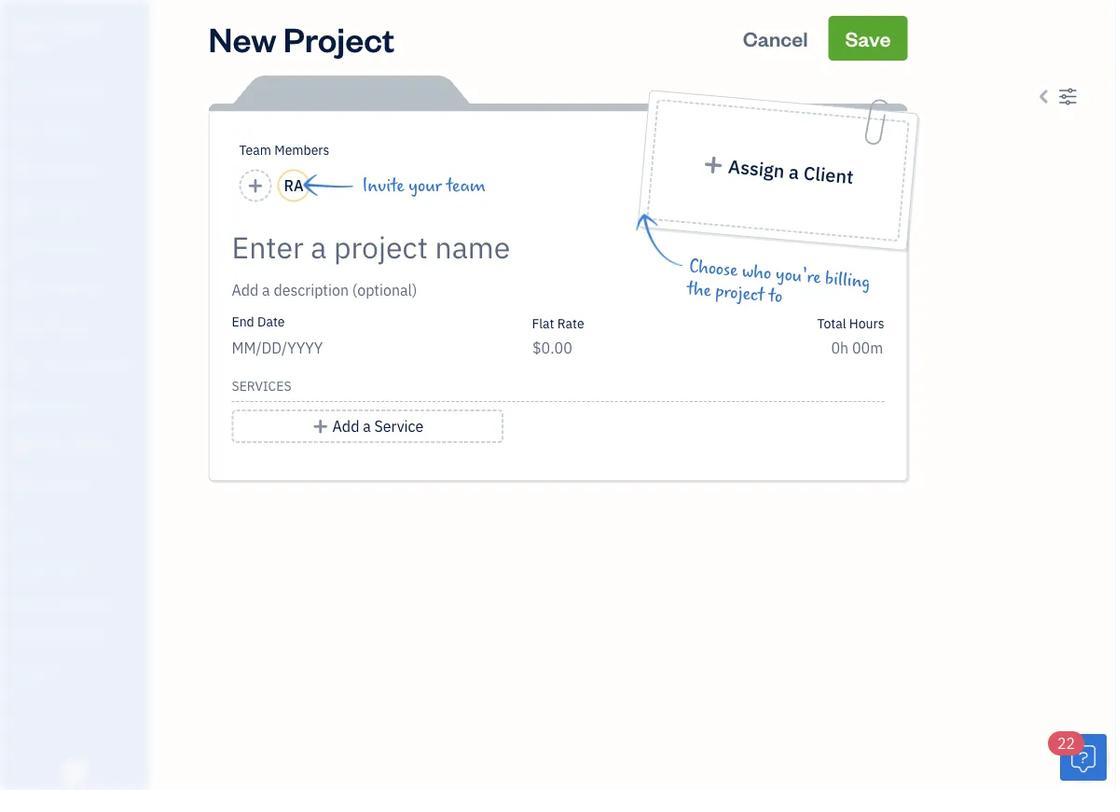 Task type: vqa. For each thing, say whether or not it's contained in the screenshot.
Flat
yes



Task type: locate. For each thing, give the bounding box(es) containing it.
plus image
[[702, 155, 725, 175]]

resource center badge image
[[1061, 734, 1108, 781]]

settings image
[[1059, 85, 1078, 107]]

0 vertical spatial members
[[275, 141, 330, 159]]

0 vertical spatial a
[[789, 159, 801, 184]]

a left client
[[789, 159, 801, 184]]

choose who you're billing the project to
[[687, 256, 872, 307]]

a right add
[[363, 417, 371, 436]]

date
[[258, 313, 285, 330]]

add team member image
[[247, 174, 264, 197]]

expense image
[[12, 279, 35, 298]]

1 horizontal spatial a
[[789, 159, 801, 184]]

Amount (USD) text field
[[532, 338, 573, 358]]

a
[[789, 159, 801, 184], [363, 417, 371, 436]]

0 horizontal spatial team members
[[14, 560, 95, 576]]

members down the apps link
[[46, 560, 95, 576]]

22 button
[[1049, 731, 1108, 781]]

1 vertical spatial services
[[67, 595, 112, 610]]

chart image
[[12, 436, 35, 454]]

items and services
[[14, 595, 112, 610]]

1 vertical spatial team
[[14, 560, 43, 576]]

0 vertical spatial team members
[[239, 141, 330, 159]]

hours
[[850, 314, 885, 332]]

choose
[[689, 256, 739, 281]]

bank
[[14, 629, 41, 645]]

1 horizontal spatial members
[[275, 141, 330, 159]]

client image
[[12, 122, 35, 141]]

team up items
[[14, 560, 43, 576]]

your
[[409, 175, 442, 196]]

a inside assign a client
[[789, 159, 801, 184]]

project
[[715, 281, 766, 306]]

save button
[[829, 16, 908, 61]]

members
[[275, 141, 330, 159], [46, 560, 95, 576]]

flat
[[532, 314, 555, 332]]

chevronleft image
[[1036, 85, 1055, 107]]

freshbooks image
[[60, 760, 90, 783]]

cancel
[[743, 25, 809, 51]]

rate
[[558, 314, 585, 332]]

add a service button
[[232, 410, 504, 443]]

services down end date
[[232, 377, 292, 395]]

members up the ra
[[275, 141, 330, 159]]

team members link
[[5, 552, 144, 585]]

total hours
[[818, 314, 885, 332]]

team members up the and
[[14, 560, 95, 576]]

ra
[[284, 176, 304, 195]]

1 horizontal spatial services
[[232, 377, 292, 395]]

dashboard image
[[12, 83, 35, 102]]

services
[[232, 377, 292, 395], [67, 595, 112, 610]]

project
[[283, 16, 395, 60]]

the
[[687, 279, 713, 301]]

0 horizontal spatial members
[[46, 560, 95, 576]]

0 horizontal spatial a
[[363, 417, 371, 436]]

end
[[232, 313, 254, 330]]

client
[[803, 161, 855, 189]]

1 vertical spatial team members
[[14, 560, 95, 576]]

team inside team members link
[[14, 560, 43, 576]]

plus image
[[312, 415, 329, 438]]

a for add
[[363, 417, 371, 436]]

new
[[209, 16, 277, 60]]

invoice image
[[12, 201, 35, 219]]

you're
[[775, 264, 822, 288]]

1 vertical spatial members
[[46, 560, 95, 576]]

1 vertical spatial a
[[363, 417, 371, 436]]

timer image
[[12, 357, 35, 376]]

team members inside main element
[[14, 560, 95, 576]]

1 horizontal spatial team
[[239, 141, 271, 159]]

0 vertical spatial services
[[232, 377, 292, 395]]

1 horizontal spatial team members
[[239, 141, 330, 159]]

team
[[239, 141, 271, 159], [14, 560, 43, 576]]

ruby oranges owner
[[15, 17, 102, 52]]

invite your team
[[362, 175, 486, 196]]

assign a client button
[[647, 99, 910, 242]]

0 horizontal spatial team
[[14, 560, 43, 576]]

team members
[[239, 141, 330, 159], [14, 560, 95, 576]]

team members up the ra
[[239, 141, 330, 159]]

services right the and
[[67, 595, 112, 610]]

estimate image
[[12, 161, 35, 180]]

team up add team member image
[[239, 141, 271, 159]]

End date in  format text field
[[232, 338, 450, 358]]

new project
[[209, 16, 395, 60]]

0 horizontal spatial services
[[67, 595, 112, 610]]

cancel button
[[727, 16, 825, 61]]

money image
[[12, 397, 35, 415]]

a for assign
[[789, 159, 801, 184]]



Task type: describe. For each thing, give the bounding box(es) containing it.
items and services link
[[5, 587, 144, 620]]

add a service
[[333, 417, 424, 436]]

ruby
[[15, 17, 47, 35]]

team
[[447, 175, 486, 196]]

oranges
[[50, 17, 102, 35]]

Hourly Budget text field
[[832, 338, 885, 358]]

22
[[1058, 734, 1076, 753]]

who
[[742, 261, 773, 284]]

apps link
[[5, 518, 144, 550]]

bank connections
[[14, 629, 110, 645]]

assign
[[728, 154, 786, 183]]

total
[[818, 314, 847, 332]]

settings
[[14, 664, 57, 679]]

add
[[333, 417, 360, 436]]

flat rate
[[532, 314, 585, 332]]

end date
[[232, 313, 285, 330]]

0 vertical spatial team
[[239, 141, 271, 159]]

items
[[14, 595, 43, 610]]

Project Name text field
[[232, 229, 745, 266]]

assign a client
[[728, 154, 855, 189]]

service
[[375, 417, 424, 436]]

services inside 'link'
[[67, 595, 112, 610]]

members inside team members link
[[46, 560, 95, 576]]

bank connections link
[[5, 621, 144, 654]]

and
[[45, 595, 65, 610]]

project image
[[12, 318, 35, 337]]

save
[[846, 25, 892, 51]]

main element
[[0, 0, 196, 790]]

billing
[[825, 268, 872, 293]]

payment image
[[12, 240, 35, 258]]

owner
[[15, 37, 52, 52]]

Project Description text field
[[232, 279, 745, 301]]

connections
[[43, 629, 110, 645]]

settings link
[[5, 656, 144, 689]]

apps
[[14, 526, 42, 541]]

to
[[768, 286, 784, 307]]

invite
[[362, 175, 405, 196]]

report image
[[12, 475, 35, 494]]



